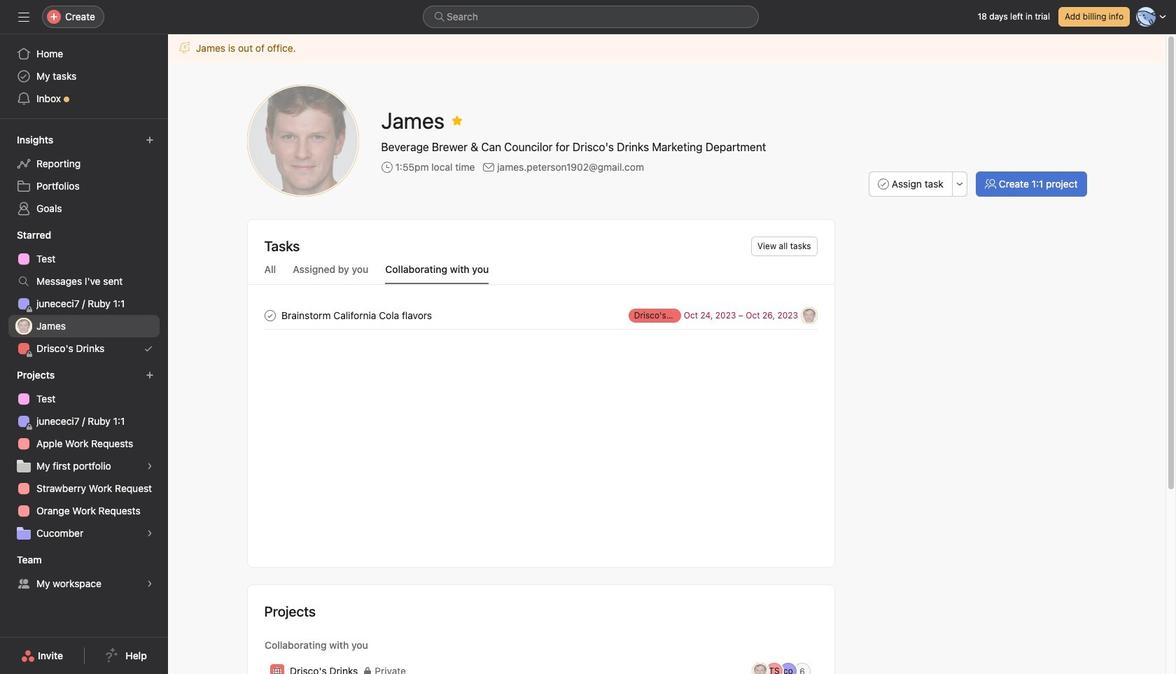 Task type: describe. For each thing, give the bounding box(es) containing it.
teams element
[[0, 548, 168, 598]]

starred element
[[0, 223, 168, 363]]

insights element
[[0, 127, 168, 223]]

see details, cucomber image
[[146, 530, 154, 538]]

projects element
[[0, 363, 168, 548]]

mark complete image
[[262, 307, 278, 324]]

Mark complete checkbox
[[262, 307, 278, 324]]

more options image
[[956, 180, 964, 188]]

tasks tabs tab list
[[248, 262, 835, 285]]

see details, my first portfolio image
[[146, 462, 154, 471]]

global element
[[0, 34, 168, 118]]

see details, my workspace image
[[146, 580, 154, 588]]



Task type: vqa. For each thing, say whether or not it's contained in the screenshot.
MAIN CONTENT
no



Task type: locate. For each thing, give the bounding box(es) containing it.
new project or portfolio image
[[146, 371, 154, 380]]

globe image
[[273, 668, 281, 675]]

list item
[[248, 302, 835, 329], [248, 658, 835, 675]]

2 list item from the top
[[248, 658, 835, 675]]

0 vertical spatial list item
[[248, 302, 835, 329]]

list box
[[423, 6, 759, 28]]

remove from starred image
[[452, 115, 463, 126]]

hide sidebar image
[[18, 11, 29, 22]]

new insights image
[[146, 136, 154, 144]]

1 vertical spatial list item
[[248, 658, 835, 675]]

1 list item from the top
[[248, 302, 835, 329]]



